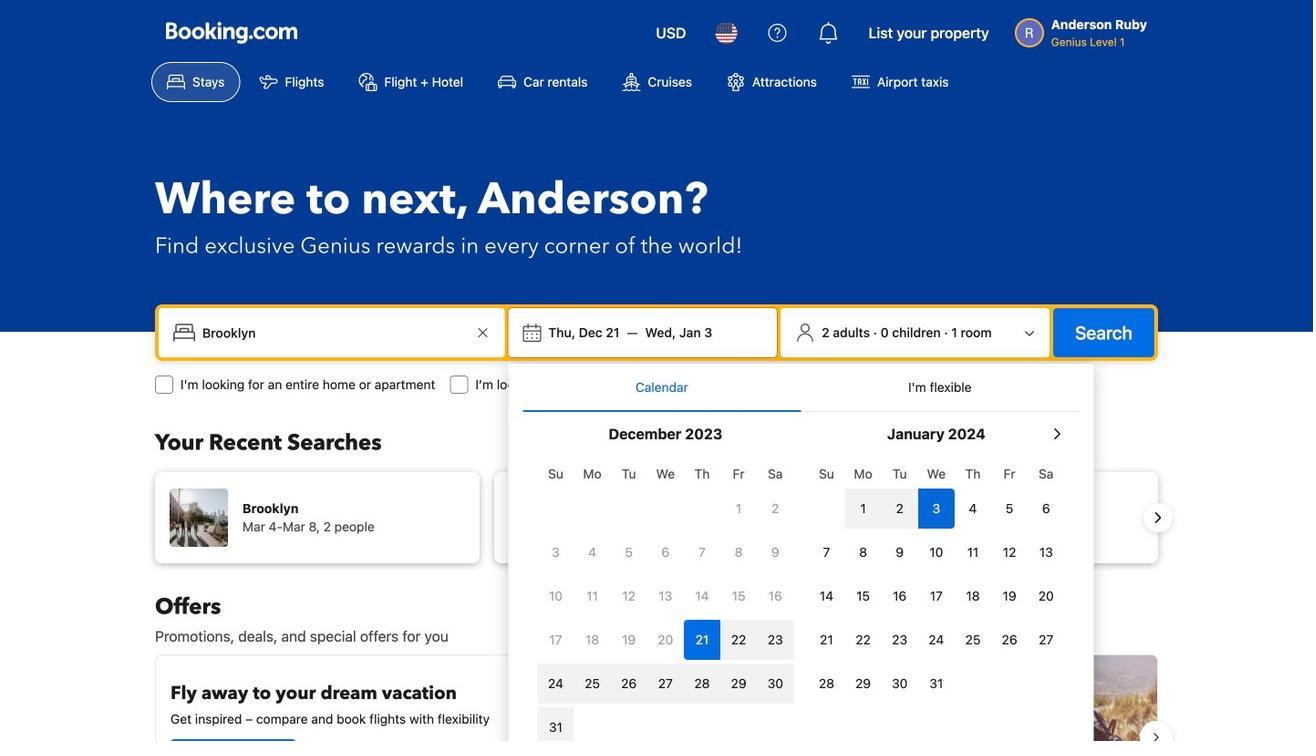 Task type: vqa. For each thing, say whether or not it's contained in the screenshot.
united
no



Task type: locate. For each thing, give the bounding box(es) containing it.
12 January 2024 checkbox
[[991, 533, 1028, 573]]

19 December 2023 checkbox
[[611, 620, 647, 660]]

12 December 2023 checkbox
[[611, 576, 647, 616]]

28 December 2023 checkbox
[[684, 664, 720, 704]]

27 January 2024 checkbox
[[1028, 620, 1064, 660]]

7 December 2023 checkbox
[[684, 533, 720, 573]]

0 horizontal spatial grid
[[537, 456, 794, 741]]

29 December 2023 checkbox
[[720, 664, 757, 704]]

6 December 2023 checkbox
[[647, 533, 684, 573]]

26 January 2024 checkbox
[[991, 620, 1028, 660]]

19 January 2024 checkbox
[[991, 576, 1028, 616]]

23 December 2023 checkbox
[[757, 620, 794, 660]]

7 January 2024 checkbox
[[808, 533, 845, 573]]

24 January 2024 checkbox
[[918, 620, 955, 660]]

18 January 2024 checkbox
[[955, 576, 991, 616]]

2 January 2024 checkbox
[[881, 489, 918, 529]]

cell
[[845, 485, 881, 529], [881, 485, 918, 529], [918, 485, 955, 529], [684, 616, 720, 660], [720, 616, 757, 660], [757, 616, 794, 660], [537, 660, 574, 704], [574, 660, 611, 704], [611, 660, 647, 704], [647, 660, 684, 704], [684, 660, 720, 704], [720, 660, 757, 704], [757, 660, 794, 704], [537, 704, 574, 741]]

30 December 2023 checkbox
[[757, 664, 794, 704]]

20 December 2023 checkbox
[[647, 620, 684, 660]]

22 December 2023 checkbox
[[720, 620, 757, 660]]

region
[[140, 465, 1173, 571], [140, 647, 1173, 741]]

fly away to your dream vacation image
[[521, 670, 634, 741]]

11 January 2024 checkbox
[[955, 533, 991, 573]]

8 December 2023 checkbox
[[720, 533, 757, 573]]

16 December 2023 checkbox
[[757, 576, 794, 616]]

9 December 2023 checkbox
[[757, 533, 794, 573]]

20 January 2024 checkbox
[[1028, 576, 1064, 616]]

15 January 2024 checkbox
[[845, 576, 881, 616]]

29 January 2024 checkbox
[[845, 664, 881, 704]]

13 January 2024 checkbox
[[1028, 533, 1064, 573]]

17 December 2023 checkbox
[[537, 620, 574, 660]]

4 December 2023 checkbox
[[574, 533, 611, 573]]

1 horizontal spatial grid
[[808, 456, 1064, 704]]

1 January 2024 checkbox
[[845, 489, 881, 529]]

30 January 2024 checkbox
[[881, 664, 918, 704]]

1 region from the top
[[140, 465, 1173, 571]]

group of friends hiking in the mountains on a sunny day image
[[665, 656, 1157, 741]]

grid
[[537, 456, 794, 741], [808, 456, 1064, 704]]

1 grid from the left
[[537, 456, 794, 741]]

1 vertical spatial region
[[140, 647, 1173, 741]]

tab list
[[523, 364, 1079, 413]]

0 vertical spatial region
[[140, 465, 1173, 571]]



Task type: describe. For each thing, give the bounding box(es) containing it.
25 December 2023 checkbox
[[574, 664, 611, 704]]

10 December 2023 checkbox
[[537, 576, 574, 616]]

9 January 2024 checkbox
[[881, 533, 918, 573]]

3 January 2024 checkbox
[[918, 489, 955, 529]]

31 January 2024 checkbox
[[918, 664, 955, 704]]

3 December 2023 checkbox
[[537, 533, 574, 573]]

6 January 2024 checkbox
[[1028, 489, 1064, 529]]

17 January 2024 checkbox
[[918, 576, 955, 616]]

21 December 2023 checkbox
[[684, 620, 720, 660]]

4 January 2024 checkbox
[[955, 489, 991, 529]]

31 December 2023 checkbox
[[537, 708, 574, 741]]

5 January 2024 checkbox
[[991, 489, 1028, 529]]

23 January 2024 checkbox
[[881, 620, 918, 660]]

8 January 2024 checkbox
[[845, 533, 881, 573]]

22 January 2024 checkbox
[[845, 620, 881, 660]]

28 January 2024 checkbox
[[808, 664, 845, 704]]

24 December 2023 checkbox
[[537, 664, 574, 704]]

2 December 2023 checkbox
[[757, 489, 794, 529]]

26 December 2023 checkbox
[[611, 664, 647, 704]]

15 December 2023 checkbox
[[720, 576, 757, 616]]

Where are you going? field
[[195, 316, 472, 349]]

1 December 2023 checkbox
[[720, 489, 757, 529]]

16 January 2024 checkbox
[[881, 576, 918, 616]]

2 region from the top
[[140, 647, 1173, 741]]

11 December 2023 checkbox
[[574, 576, 611, 616]]

13 December 2023 checkbox
[[647, 576, 684, 616]]

14 January 2024 checkbox
[[808, 576, 845, 616]]

27 December 2023 checkbox
[[647, 664, 684, 704]]

10 January 2024 checkbox
[[918, 533, 955, 573]]

21 January 2024 checkbox
[[808, 620, 845, 660]]

booking.com image
[[166, 22, 297, 44]]

25 January 2024 checkbox
[[955, 620, 991, 660]]

18 December 2023 checkbox
[[574, 620, 611, 660]]

next image
[[1147, 507, 1169, 529]]

2 grid from the left
[[808, 456, 1064, 704]]

5 December 2023 checkbox
[[611, 533, 647, 573]]

your account menu anderson ruby genius level 1 element
[[1015, 8, 1154, 50]]

14 December 2023 checkbox
[[684, 576, 720, 616]]



